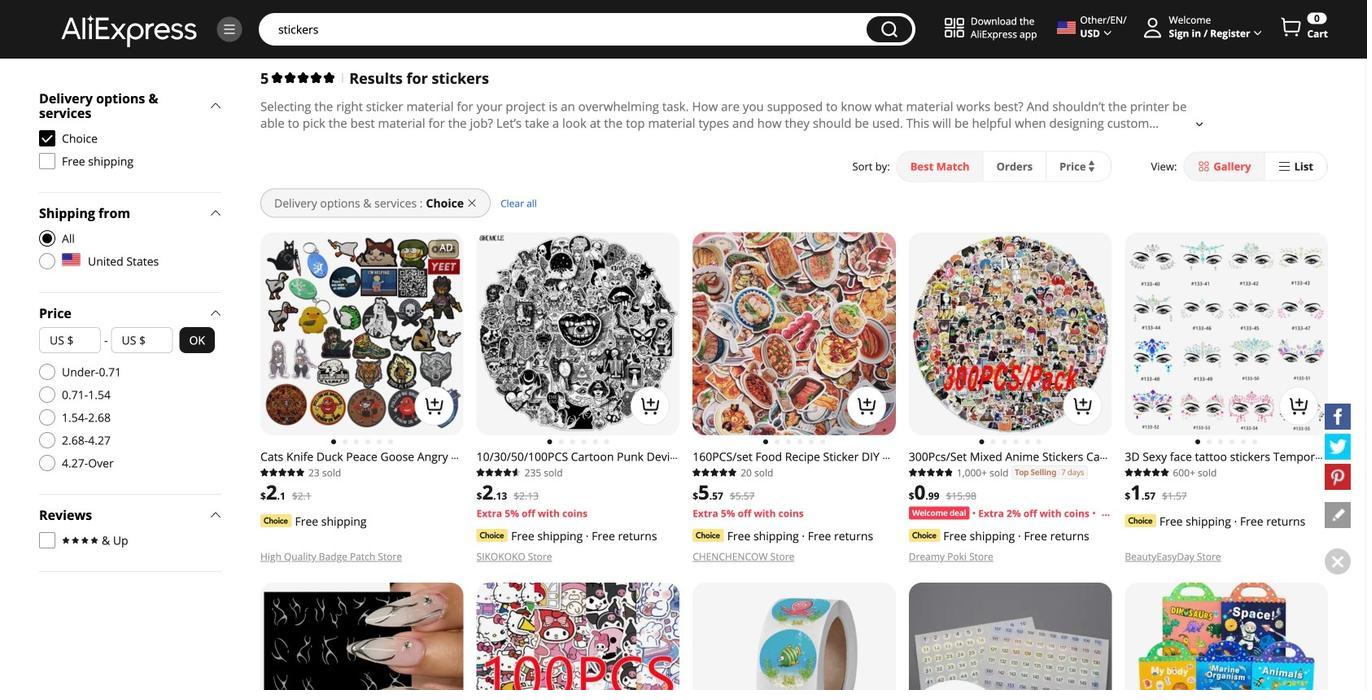 Task type: locate. For each thing, give the bounding box(es) containing it.
human hair lace front wig text field
[[270, 21, 859, 37]]

4ftxrwp image
[[39, 153, 55, 169], [39, 532, 55, 549]]

1 vertical spatial 4ftxrwp image
[[39, 532, 55, 549]]

0 vertical spatial 4ftxrwp image
[[39, 153, 55, 169]]

None button
[[867, 16, 912, 42]]

300pcs/set mixed anime stickers cartoon sticker decals laptop motorcycle luggage phone waterproof sticker for children toy image
[[909, 232, 1112, 436]]

5 11l24uk image from the top
[[39, 455, 55, 471]]

1 11l24uk image from the top
[[39, 253, 55, 269]]

2 11l24uk image from the top
[[39, 364, 55, 380]]

3d metal silver flame nails stickers gold bronzing stripe lines sliders design manicure french nail art decoration decal #y2k image
[[260, 583, 464, 690]]

3 11l24uk image from the top
[[39, 387, 55, 403]]

11l24uk image
[[39, 253, 55, 269], [39, 364, 55, 380], [39, 387, 55, 403], [39, 409, 55, 426], [39, 455, 55, 471]]

4 11l24uk image from the top
[[39, 409, 55, 426]]

reusable cartoon sticker book for kids multiple scenos diy puzzle game educational learning classic toys for child age 2-4 gifts image
[[1125, 583, 1328, 690]]

160pcs/set food recipe sticker diy scrapbooking journal mobile computer gift sealing diary decoration sticker image
[[693, 232, 896, 436]]



Task type: describe. For each thing, give the bounding box(es) containing it.
3d sexy face tattoo stickers temporary tattoos glitter fake tattoo rhinestones for woman party face jewels tatoo image
[[1125, 232, 1328, 436]]

cats knife duck peace goose angry frogs yellow rubber applique patch funny embroidered sticker for backpack clothing accessory image
[[260, 232, 464, 436]]

100pcs kawaii my melody kuromi hello kitty stickers for kids girls diy laptop phone diary cute cartoon sanrio sticker decals image
[[477, 583, 680, 690]]

1sqid_b image
[[222, 22, 237, 37]]

11l24uk image
[[39, 432, 55, 448]]

50-500pcs cute cartoon sea fish stickers for kids children reward label encouragement scrapbooking decoration stationery sticker image
[[693, 583, 896, 690]]

1 4ftxrwp image from the top
[[39, 153, 55, 169]]

2 4ftxrwp image from the top
[[39, 532, 55, 549]]

1-500 number sticker round waterproof nail sticker digital label nail polish color gel varnish marking sticker image
[[909, 583, 1112, 690]]

10/30/50/100pcs cartoon punk devil horror gothic graffiti stickers black and white diy toys skateboard laptop decals sticker f5 image
[[477, 232, 680, 436]]



Task type: vqa. For each thing, say whether or not it's contained in the screenshot.
1sqid_b Icon
yes



